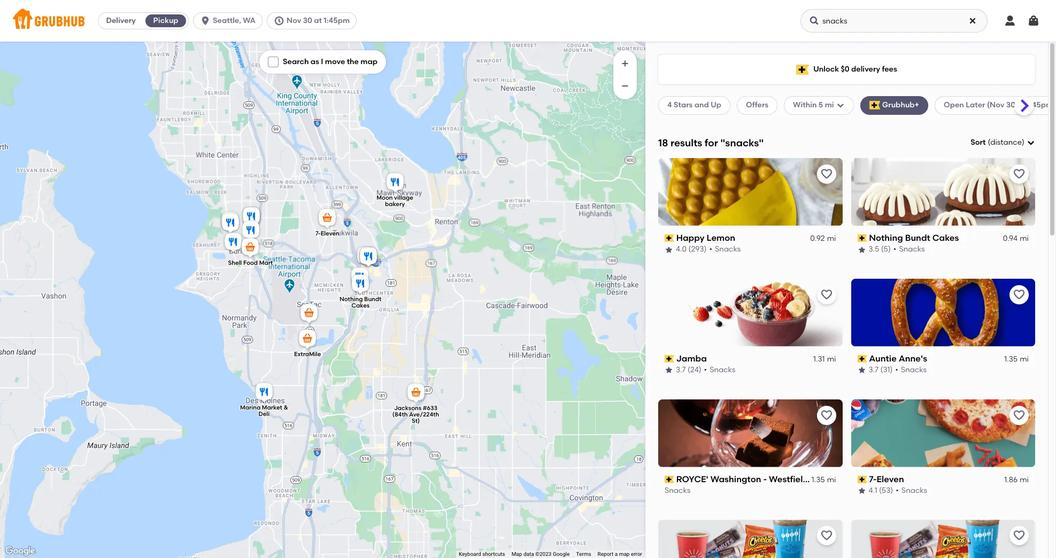 Task type: describe. For each thing, give the bounding box(es) containing it.
)
[[1022, 138, 1025, 147]]

map region
[[0, 0, 782, 559]]

mart
[[259, 259, 273, 266]]

save this restaurant image for nothing bundt cakes logo
[[1013, 168, 1026, 181]]

extramile logo image
[[658, 521, 843, 559]]

3.7 (24)
[[676, 366, 701, 375]]

snacks for happy
[[715, 245, 741, 254]]

search
[[283, 57, 309, 66]]

report
[[598, 552, 614, 558]]

• for 7-eleven
[[896, 487, 899, 496]]

up
[[711, 101, 722, 110]]

a
[[615, 552, 618, 558]]

1 horizontal spatial 30
[[1006, 101, 1016, 110]]

jacksons #633 (84th ave/224th st)
[[392, 405, 439, 425]]

plus icon image
[[620, 58, 631, 69]]

market
[[262, 404, 282, 411]]

ave/224th
[[409, 411, 439, 418]]

data
[[524, 552, 534, 558]]

later
[[966, 101, 985, 110]]

1.31 mi
[[814, 355, 836, 364]]

marina market & deli
[[240, 404, 288, 418]]

pickup
[[153, 16, 178, 25]]

sort ( distance )
[[971, 138, 1025, 147]]

moon village bakery
[[376, 194, 413, 208]]

search as i move the map
[[283, 57, 378, 66]]

1.35 mi for royce' washington - westfield southcenter mall
[[812, 476, 836, 485]]

4.0
[[676, 245, 687, 254]]

• snacks for happy lemon
[[709, 245, 741, 254]]

shell food mart image
[[239, 237, 261, 260]]

snacks right (24) at bottom right
[[710, 366, 736, 375]]

3.7 for jamba
[[676, 366, 686, 375]]

extramile
[[294, 351, 321, 358]]

grubhub plus flag logo image for unlock $0 delivery fees
[[796, 64, 809, 75]]

terms link
[[576, 552, 591, 558]]

mi for anne's
[[1020, 355, 1029, 364]]

washington
[[711, 475, 761, 485]]

mall
[[865, 475, 883, 485]]

moon village bakery image
[[384, 171, 406, 195]]

bakery
[[385, 201, 405, 208]]

4
[[667, 101, 672, 110]]

marina
[[240, 404, 260, 411]]

grubhub plus flag logo image for grubhub+
[[869, 101, 880, 110]]

within
[[793, 101, 817, 110]]

1.86 mi
[[1005, 476, 1029, 485]]

shortcuts
[[483, 552, 505, 558]]

save this restaurant button for jamba
[[817, 285, 836, 305]]

3.5 (5)
[[869, 245, 891, 254]]

the
[[347, 57, 359, 66]]

• snacks for jamba
[[704, 366, 736, 375]]

map
[[512, 552, 522, 558]]

(nov
[[987, 101, 1005, 110]]

mi for lemon
[[827, 234, 836, 243]]

auntie
[[869, 354, 897, 364]]

snacks for auntie
[[901, 366, 927, 375]]

mi for bundt
[[1020, 234, 1029, 243]]

subscription pass image for nothing bundt cakes
[[858, 235, 867, 242]]

stars
[[674, 101, 693, 110]]

seattle, wa button
[[193, 12, 267, 29]]

keyboard shortcuts button
[[459, 551, 505, 559]]

mawadda cafe image
[[240, 206, 262, 229]]

ronnie's market image
[[222, 231, 244, 255]]

happy
[[676, 233, 705, 243]]

moon
[[376, 194, 393, 201]]

lemon
[[707, 233, 735, 243]]

results
[[671, 137, 702, 149]]

westfield
[[769, 475, 809, 485]]

(84th
[[392, 411, 407, 418]]

none field containing sort
[[971, 137, 1035, 148]]

4.0 (293)
[[676, 245, 707, 254]]

southcenter
[[811, 475, 863, 485]]

• snacks for auntie anne's
[[896, 366, 927, 375]]

keyboard shortcuts
[[459, 552, 505, 558]]

pierro bakery image
[[240, 220, 261, 243]]

open later (nov 30 at 1:45pm)
[[944, 101, 1056, 110]]

nothing bundt cakes logo image
[[851, 158, 1035, 226]]

auntie anne's
[[869, 354, 927, 364]]

shell
[[228, 259, 242, 266]]

open
[[944, 101, 964, 110]]

• snacks for 7-eleven
[[896, 487, 927, 496]]

save this restaurant button for 7-eleven
[[1010, 406, 1029, 425]]

auntie anne's image
[[358, 246, 379, 269]]

map data ©2023 google
[[512, 552, 570, 558]]

1 horizontal spatial nothing
[[869, 233, 903, 243]]

food
[[243, 259, 258, 266]]

royce' washington - westfield southcenter mall
[[676, 475, 883, 485]]

©2023
[[535, 552, 552, 558]]

(5)
[[881, 245, 891, 254]]

seattle,
[[213, 16, 241, 25]]

jamba image
[[355, 245, 376, 269]]

1:45pm)
[[1027, 101, 1056, 110]]

marina market & deli image
[[253, 382, 275, 405]]

jamba
[[676, 354, 707, 364]]

1 horizontal spatial cakes
[[933, 233, 959, 243]]

$0
[[841, 65, 850, 74]]

shell food mart logo image
[[851, 521, 1035, 559]]

1 vertical spatial map
[[619, 552, 630, 558]]

terms
[[576, 552, 591, 558]]

within 5 mi
[[793, 101, 834, 110]]

svg image inside main navigation navigation
[[1027, 14, 1040, 27]]

bundt inside map region
[[364, 296, 381, 303]]

0 vertical spatial nothing bundt cakes
[[869, 233, 959, 243]]

7 eleven image
[[316, 207, 338, 231]]

1 horizontal spatial bundt
[[905, 233, 931, 243]]

keyboard
[[459, 552, 481, 558]]

1 horizontal spatial 7-
[[869, 475, 877, 485]]

move
[[325, 57, 345, 66]]

star icon image for jamba
[[665, 367, 673, 375]]

18
[[658, 137, 668, 149]]

subscription pass image for jamba
[[665, 356, 674, 363]]

star icon image for happy lemon
[[665, 246, 673, 254]]

jamba logo image
[[658, 279, 843, 347]]

4.1
[[869, 487, 877, 496]]

wa
[[243, 16, 256, 25]]

star icon image for nothing bundt cakes
[[858, 246, 866, 254]]

report a map error link
[[598, 552, 642, 558]]

nothing bundt cakes inside map region
[[339, 296, 381, 309]]

and
[[695, 101, 709, 110]]



Task type: locate. For each thing, give the bounding box(es) containing it.
1 horizontal spatial map
[[619, 552, 630, 558]]

auntie anne's logo image
[[851, 279, 1035, 347]]

0 vertical spatial cakes
[[933, 233, 959, 243]]

30 right (nov
[[1006, 101, 1016, 110]]

30 inside 'button'
[[303, 16, 312, 25]]

30 right nov
[[303, 16, 312, 25]]

• right (53)
[[896, 487, 899, 496]]

grubhub+
[[882, 101, 919, 110]]

save this restaurant image for jamba
[[820, 289, 833, 301]]

nothing down happy lemon image
[[339, 296, 363, 303]]

nothing up (5)
[[869, 233, 903, 243]]

star icon image for 7-eleven
[[858, 487, 866, 496]]

Search for food, convenience, alcohol... search field
[[801, 9, 988, 33]]

subscription pass image for happy lemon
[[665, 235, 674, 242]]

svg image
[[1027, 14, 1040, 27], [270, 59, 277, 65], [836, 101, 845, 110], [1027, 139, 1035, 147]]

subscription pass image left happy
[[665, 235, 674, 242]]

0 vertical spatial map
[[361, 57, 378, 66]]

map
[[361, 57, 378, 66], [619, 552, 630, 558]]

bundt down happy lemon image
[[364, 296, 381, 303]]

0 vertical spatial 30
[[303, 16, 312, 25]]

at left 1:45pm in the top of the page
[[314, 16, 322, 25]]

nothing inside map region
[[339, 296, 363, 303]]

1.35 for washington
[[812, 476, 825, 485]]

0 horizontal spatial subscription pass image
[[665, 235, 674, 242]]

star icon image left '4.1'
[[858, 487, 866, 496]]

(53)
[[879, 487, 893, 496]]

distance
[[991, 138, 1022, 147]]

error
[[631, 552, 642, 558]]

royce'
[[676, 475, 709, 485]]

offers
[[746, 101, 769, 110]]

save this restaurant image for extramile logo
[[820, 530, 833, 543]]

unlock
[[814, 65, 839, 74]]

1 horizontal spatial 7-eleven
[[869, 475, 904, 485]]

pickup button
[[143, 12, 188, 29]]

google
[[553, 552, 570, 558]]

0 vertical spatial at
[[314, 16, 322, 25]]

0 horizontal spatial nothing bundt cakes
[[339, 296, 381, 309]]

0 horizontal spatial at
[[314, 16, 322, 25]]

cakes inside map region
[[351, 302, 369, 309]]

• snacks down lemon
[[709, 245, 741, 254]]

0 vertical spatial 1.35 mi
[[1005, 355, 1029, 364]]

happy lemon
[[676, 233, 735, 243]]

• down happy lemon
[[709, 245, 712, 254]]

fees
[[882, 65, 897, 74]]

• right (24) at bottom right
[[704, 366, 707, 375]]

• right (31)
[[896, 366, 898, 375]]

0 vertical spatial grubhub plus flag logo image
[[796, 64, 809, 75]]

0 vertical spatial 7-
[[315, 230, 320, 237]]

(31)
[[881, 366, 893, 375]]

1 horizontal spatial 1.35
[[1005, 355, 1018, 364]]

tacos el hass image
[[220, 212, 241, 236]]

• for jamba
[[704, 366, 707, 375]]

0 horizontal spatial grubhub plus flag logo image
[[796, 64, 809, 75]]

map right a
[[619, 552, 630, 558]]

save this restaurant button for auntie anne's
[[1010, 285, 1029, 305]]

st)
[[412, 418, 420, 425]]

sea tac marathon image
[[298, 302, 320, 326]]

&
[[283, 404, 288, 411]]

2 3.7 from the left
[[869, 366, 879, 375]]

star icon image left 4.0
[[665, 246, 673, 254]]

star icon image
[[665, 246, 673, 254], [858, 246, 866, 254], [665, 367, 673, 375], [858, 367, 866, 375], [858, 487, 866, 496]]

jacksons
[[394, 405, 421, 412]]

snacks
[[715, 245, 741, 254], [899, 245, 925, 254], [710, 366, 736, 375], [901, 366, 927, 375], [665, 487, 691, 496], [902, 487, 927, 496]]

save this restaurant image for royce' washington - westfield southcenter mall
[[820, 409, 833, 422]]

• snacks
[[709, 245, 741, 254], [894, 245, 925, 254], [704, 366, 736, 375], [896, 366, 927, 375], [896, 487, 927, 496]]

7-eleven inside map region
[[315, 230, 339, 237]]

1 horizontal spatial 3.7
[[869, 366, 879, 375]]

30
[[303, 16, 312, 25], [1006, 101, 1016, 110]]

cakes
[[933, 233, 959, 243], [351, 302, 369, 309]]

1 vertical spatial eleven
[[877, 475, 904, 485]]

7- inside map region
[[315, 230, 320, 237]]

antojitos michalisco 1st ave image
[[240, 206, 262, 229]]

jacksons #633 (84th ave/224th st) image
[[405, 382, 427, 406]]

cakes down nothing bundt cakes logo
[[933, 233, 959, 243]]

1 vertical spatial grubhub plus flag logo image
[[869, 101, 880, 110]]

grubhub plus flag logo image left grubhub+
[[869, 101, 880, 110]]

subscription pass image for 7-eleven
[[858, 476, 867, 484]]

3.5
[[869, 245, 880, 254]]

star icon image for auntie anne's
[[858, 367, 866, 375]]

None field
[[971, 137, 1035, 148]]

report a map error
[[598, 552, 642, 558]]

0 vertical spatial 7-eleven
[[315, 230, 339, 237]]

save this restaurant button
[[817, 165, 836, 184], [1010, 165, 1029, 184], [817, 285, 836, 305], [1010, 285, 1029, 305], [817, 406, 836, 425], [1010, 406, 1029, 425], [817, 527, 836, 546], [1010, 527, 1029, 546]]

subscription pass image left auntie
[[858, 356, 867, 363]]

save this restaurant button for royce' washington - westfield southcenter mall
[[817, 406, 836, 425]]

4.1 (53)
[[869, 487, 893, 496]]

for
[[705, 137, 718, 149]]

3.7
[[676, 366, 686, 375], [869, 366, 879, 375]]

snacks down anne's
[[901, 366, 927, 375]]

1 vertical spatial 30
[[1006, 101, 1016, 110]]

shell food mart
[[228, 259, 273, 266]]

1 vertical spatial save this restaurant image
[[820, 530, 833, 543]]

1.31
[[814, 355, 825, 364]]

0 horizontal spatial 7-eleven
[[315, 230, 339, 237]]

3.7 (31)
[[869, 366, 893, 375]]

(
[[988, 138, 991, 147]]

0 horizontal spatial cakes
[[351, 302, 369, 309]]

unlock $0 delivery fees
[[814, 65, 897, 74]]

subscription pass image for royce' washington - westfield southcenter mall
[[665, 476, 674, 484]]

1 horizontal spatial 1.35 mi
[[1005, 355, 1029, 364]]

star icon image left "3.7 (31)"
[[858, 367, 866, 375]]

3.7 left (24) at bottom right
[[676, 366, 686, 375]]

0 horizontal spatial nothing
[[339, 296, 363, 303]]

0 horizontal spatial eleven
[[320, 230, 339, 237]]

cakes down "nothing bundt cakes" icon
[[351, 302, 369, 309]]

happy lemon image
[[349, 266, 370, 290]]

at left 1:45pm)
[[1017, 101, 1025, 110]]

1 vertical spatial 7-eleven
[[869, 475, 904, 485]]

1 3.7 from the left
[[676, 366, 686, 375]]

at
[[314, 16, 322, 25], [1017, 101, 1025, 110]]

1 horizontal spatial subscription pass image
[[858, 356, 867, 363]]

5
[[819, 101, 823, 110]]

0.92
[[810, 234, 825, 243]]

i
[[321, 57, 323, 66]]

1 vertical spatial cakes
[[351, 302, 369, 309]]

nov
[[287, 16, 301, 25]]

sort
[[971, 138, 986, 147]]

main navigation navigation
[[0, 0, 1056, 42]]

grubhub plus flag logo image left unlock
[[796, 64, 809, 75]]

0.94
[[1003, 234, 1018, 243]]

1.35 mi
[[1005, 355, 1029, 364], [812, 476, 836, 485]]

star icon image left 3.5
[[858, 246, 866, 254]]

royce' washington - westfield southcenter mall logo image
[[658, 400, 843, 468]]

snacks right (53)
[[902, 487, 927, 496]]

grubhub plus flag logo image
[[796, 64, 809, 75], [869, 101, 880, 110]]

happy lemon logo image
[[658, 158, 843, 226]]

1 vertical spatial 1.35 mi
[[812, 476, 836, 485]]

royce' washington - westfield southcenter mall image
[[358, 246, 379, 269]]

nov 30 at 1:45pm
[[287, 16, 350, 25]]

1 horizontal spatial save this restaurant image
[[1013, 168, 1026, 181]]

• snacks right (24) at bottom right
[[704, 366, 736, 375]]

1 horizontal spatial eleven
[[877, 475, 904, 485]]

0 horizontal spatial map
[[361, 57, 378, 66]]

1 vertical spatial 1.35
[[812, 476, 825, 485]]

3.7 left (31)
[[869, 366, 879, 375]]

• for happy lemon
[[709, 245, 712, 254]]

• for auntie anne's
[[896, 366, 898, 375]]

eleven
[[320, 230, 339, 237], [877, 475, 904, 485]]

minus icon image
[[620, 81, 631, 91]]

0 vertical spatial bundt
[[905, 233, 931, 243]]

save this restaurant image
[[820, 168, 833, 181], [820, 289, 833, 301], [1013, 289, 1026, 301], [820, 409, 833, 422], [1013, 409, 1026, 422], [1013, 530, 1026, 543]]

snacks down royce'
[[665, 487, 691, 496]]

save this restaurant image for auntie anne's
[[1013, 289, 1026, 301]]

snacks for nothing
[[899, 245, 925, 254]]

1 vertical spatial bundt
[[364, 296, 381, 303]]

18 results for "snacks"
[[658, 137, 764, 149]]

1 horizontal spatial at
[[1017, 101, 1025, 110]]

eleven inside map region
[[320, 230, 339, 237]]

0 vertical spatial eleven
[[320, 230, 339, 237]]

0 horizontal spatial bundt
[[364, 296, 381, 303]]

1 vertical spatial subscription pass image
[[858, 356, 867, 363]]

save this restaurant button for happy lemon
[[817, 165, 836, 184]]

deli
[[258, 411, 269, 418]]

1.35 for anne's
[[1005, 355, 1018, 364]]

0 horizontal spatial 30
[[303, 16, 312, 25]]

1.35
[[1005, 355, 1018, 364], [812, 476, 825, 485]]

0.92 mi
[[810, 234, 836, 243]]

1.86
[[1005, 476, 1018, 485]]

0 vertical spatial 1.35
[[1005, 355, 1018, 364]]

svg image
[[1004, 14, 1017, 27], [200, 16, 211, 26], [274, 16, 285, 26], [809, 16, 820, 26], [969, 17, 977, 25]]

1 vertical spatial nothing bundt cakes
[[339, 296, 381, 309]]

0 horizontal spatial save this restaurant image
[[820, 530, 833, 543]]

at inside nov 30 at 1:45pm 'button'
[[314, 16, 322, 25]]

mi for washington
[[827, 476, 836, 485]]

1.35 mi for auntie anne's
[[1005, 355, 1029, 364]]

save this restaurant image inside button
[[1013, 168, 1026, 181]]

star icon image left 3.7 (24)
[[665, 367, 673, 375]]

(293)
[[689, 245, 707, 254]]

delivery
[[106, 16, 136, 25]]

0 vertical spatial subscription pass image
[[665, 235, 674, 242]]

1 vertical spatial 7-
[[869, 475, 877, 485]]

snacks down lemon
[[715, 245, 741, 254]]

1 horizontal spatial grubhub plus flag logo image
[[869, 101, 880, 110]]

• right (5)
[[894, 245, 897, 254]]

save this restaurant button for nothing bundt cakes
[[1010, 165, 1029, 184]]

google image
[[3, 545, 38, 559]]

•
[[709, 245, 712, 254], [894, 245, 897, 254], [704, 366, 707, 375], [896, 366, 898, 375], [896, 487, 899, 496]]

• snacks right (53)
[[896, 487, 927, 496]]

0 horizontal spatial 3.7
[[676, 366, 686, 375]]

dairy queen image
[[219, 210, 240, 234]]

1 vertical spatial nothing
[[339, 296, 363, 303]]

extramile image
[[297, 328, 318, 352]]

0.94 mi
[[1003, 234, 1029, 243]]

1 vertical spatial at
[[1017, 101, 1025, 110]]

save this restaurant image for happy lemon
[[820, 168, 833, 181]]

map right the
[[361, 57, 378, 66]]

svg image inside nov 30 at 1:45pm 'button'
[[274, 16, 285, 26]]

"snacks"
[[721, 137, 764, 149]]

delivery button
[[98, 12, 143, 29]]

save this restaurant image
[[1013, 168, 1026, 181], [820, 530, 833, 543]]

bundt down nothing bundt cakes logo
[[905, 233, 931, 243]]

0 vertical spatial save this restaurant image
[[1013, 168, 1026, 181]]

snacks for 7-
[[902, 487, 927, 496]]

nothing bundt cakes down happy lemon image
[[339, 296, 381, 309]]

village
[[394, 194, 413, 201]]

subscription pass image
[[858, 235, 867, 242], [665, 356, 674, 363], [665, 476, 674, 484], [858, 476, 867, 484]]

• snacks right (5)
[[894, 245, 925, 254]]

subscription pass image
[[665, 235, 674, 242], [858, 356, 867, 363]]

anne's
[[899, 354, 927, 364]]

0 horizontal spatial 7-
[[315, 230, 320, 237]]

• for nothing bundt cakes
[[894, 245, 897, 254]]

nothing bundt cakes up (5)
[[869, 233, 959, 243]]

save this restaurant image for 7-eleven
[[1013, 409, 1026, 422]]

mi for eleven
[[1020, 476, 1029, 485]]

1 horizontal spatial nothing bundt cakes
[[869, 233, 959, 243]]

svg image inside seattle, wa button
[[200, 16, 211, 26]]

mi
[[825, 101, 834, 110], [827, 234, 836, 243], [1020, 234, 1029, 243], [827, 355, 836, 364], [1020, 355, 1029, 364], [827, 476, 836, 485], [1020, 476, 1029, 485]]

(24)
[[688, 366, 701, 375]]

delivery
[[851, 65, 880, 74]]

subscription pass image for auntie anne's
[[858, 356, 867, 363]]

7-eleven logo image
[[851, 400, 1035, 468]]

• snacks down anne's
[[896, 366, 927, 375]]

nothing bundt cakes image
[[350, 273, 371, 297]]

nov 30 at 1:45pm button
[[267, 12, 361, 29]]

• snacks for nothing bundt cakes
[[894, 245, 925, 254]]

3.7 for auntie anne's
[[869, 366, 879, 375]]

snacks right (5)
[[899, 245, 925, 254]]

0 vertical spatial nothing
[[869, 233, 903, 243]]

0 horizontal spatial 1.35
[[812, 476, 825, 485]]

seattle, wa
[[213, 16, 256, 25]]

0 horizontal spatial 1.35 mi
[[812, 476, 836, 485]]



Task type: vqa. For each thing, say whether or not it's contained in the screenshot.


